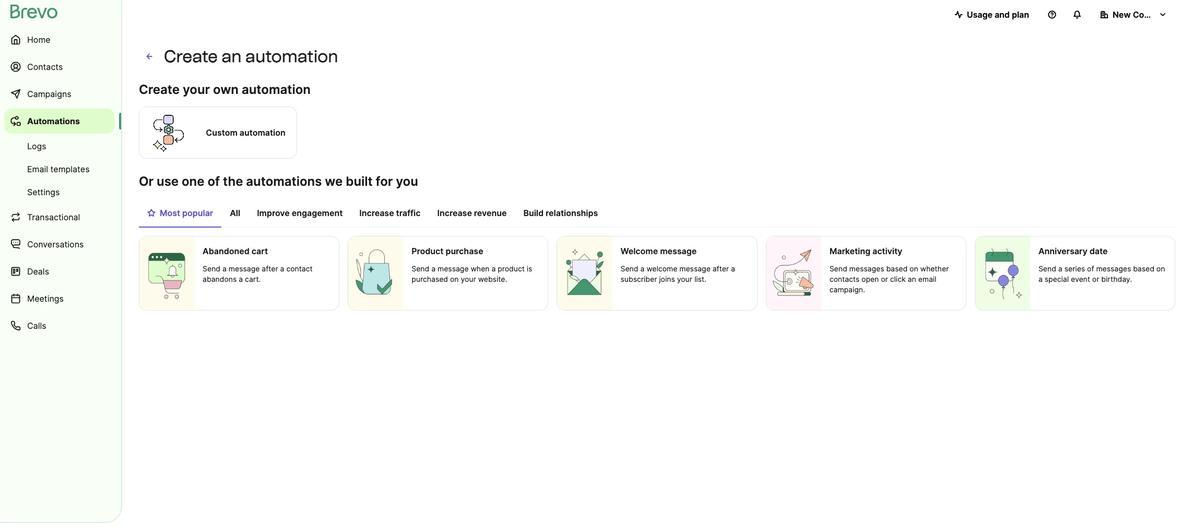 Task type: vqa. For each thing, say whether or not it's contained in the screenshot.
Create a Template
no



Task type: locate. For each thing, give the bounding box(es) containing it.
engagement
[[292, 208, 343, 218]]

1 horizontal spatial messages
[[1097, 264, 1132, 273]]

send up special
[[1039, 264, 1057, 273]]

of up event
[[1088, 264, 1095, 273]]

email templates link
[[4, 159, 115, 180]]

1 horizontal spatial increase
[[438, 208, 472, 218]]

of inside "send a series of messages based on a special event or birthday."
[[1088, 264, 1095, 273]]

of
[[208, 174, 220, 189], [1088, 264, 1095, 273]]

automation
[[246, 46, 338, 66], [242, 82, 311, 97], [240, 127, 286, 138]]

most popular
[[160, 208, 213, 218]]

based inside send messages based on whether contacts open or click an email campaign.
[[887, 264, 908, 273]]

tab list containing most popular
[[139, 203, 1176, 228]]

0 horizontal spatial of
[[208, 174, 220, 189]]

your inside send a message when a product is purchased on your website.
[[461, 275, 476, 284]]

meetings link
[[4, 286, 115, 311]]

welcome
[[621, 246, 658, 257]]

meetings
[[27, 294, 64, 304]]

based
[[887, 264, 908, 273], [1134, 264, 1155, 273]]

conversations
[[27, 239, 84, 250]]

revenue
[[474, 208, 507, 218]]

cart
[[252, 246, 268, 257]]

message down product purchase
[[438, 264, 469, 273]]

0 horizontal spatial after
[[262, 264, 278, 273]]

on
[[910, 264, 919, 273], [1157, 264, 1166, 273], [450, 275, 459, 284]]

2 or from the left
[[1093, 275, 1100, 284]]

your left the list.
[[677, 275, 693, 284]]

an right the click
[[908, 275, 917, 284]]

1 vertical spatial of
[[1088, 264, 1095, 273]]

an inside send messages based on whether contacts open or click an email campaign.
[[908, 275, 917, 284]]

improve
[[257, 208, 290, 218]]

send for welcome
[[621, 264, 639, 273]]

1 increase from the left
[[360, 208, 394, 218]]

1 horizontal spatial on
[[910, 264, 919, 273]]

or use one of the automations we built for you
[[139, 174, 418, 189]]

send inside send messages based on whether contacts open or click an email campaign.
[[830, 264, 848, 273]]

1 after from the left
[[262, 264, 278, 273]]

1 messages from the left
[[850, 264, 885, 273]]

increase
[[360, 208, 394, 218], [438, 208, 472, 218]]

your
[[183, 82, 210, 97], [461, 275, 476, 284], [677, 275, 693, 284]]

special
[[1045, 275, 1069, 284]]

send inside "send a series of messages based on a special event or birthday."
[[1039, 264, 1057, 273]]

message
[[660, 246, 697, 257], [229, 264, 260, 273], [438, 264, 469, 273], [680, 264, 711, 273]]

usage and plan
[[967, 9, 1030, 20]]

0 horizontal spatial increase
[[360, 208, 394, 218]]

send for anniversary
[[1039, 264, 1057, 273]]

2 send from the left
[[412, 264, 430, 273]]

after inside send a welcome message after a subscriber joins your list.
[[713, 264, 729, 273]]

activity
[[873, 246, 903, 257]]

send for abandoned
[[203, 264, 220, 273]]

0 vertical spatial create
[[164, 46, 218, 66]]

list.
[[695, 275, 707, 284]]

0 vertical spatial an
[[222, 46, 242, 66]]

message inside send a welcome message after a subscriber joins your list.
[[680, 264, 711, 273]]

send up abandons
[[203, 264, 220, 273]]

message up the list.
[[680, 264, 711, 273]]

messages
[[850, 264, 885, 273], [1097, 264, 1132, 273]]

1 vertical spatial create
[[139, 82, 180, 97]]

increase for increase revenue
[[438, 208, 472, 218]]

0 horizontal spatial based
[[887, 264, 908, 273]]

open
[[862, 275, 879, 284]]

build
[[524, 208, 544, 218]]

your left own
[[183, 82, 210, 97]]

0 horizontal spatial on
[[450, 275, 459, 284]]

2 horizontal spatial your
[[677, 275, 693, 284]]

send up purchased
[[412, 264, 430, 273]]

email
[[27, 164, 48, 174]]

1 horizontal spatial after
[[713, 264, 729, 273]]

abandoned cart
[[203, 246, 268, 257]]

subscriber
[[621, 275, 657, 284]]

create
[[164, 46, 218, 66], [139, 82, 180, 97]]

2 based from the left
[[1134, 264, 1155, 273]]

date
[[1090, 246, 1108, 257]]

send up the contacts
[[830, 264, 848, 273]]

on inside send a message when a product is purchased on your website.
[[450, 275, 459, 284]]

0 horizontal spatial messages
[[850, 264, 885, 273]]

new company
[[1113, 9, 1172, 20]]

templates
[[50, 164, 90, 174]]

anniversary date
[[1039, 246, 1108, 257]]

2 increase from the left
[[438, 208, 472, 218]]

abandoned
[[203, 246, 250, 257]]

joins
[[659, 275, 675, 284]]

2 horizontal spatial on
[[1157, 264, 1166, 273]]

tab list
[[139, 203, 1176, 228]]

send inside send a message when a product is purchased on your website.
[[412, 264, 430, 273]]

calls
[[27, 321, 46, 331]]

custom
[[206, 127, 238, 138]]

new
[[1113, 9, 1131, 20]]

an up own
[[222, 46, 242, 66]]

create an automation
[[164, 46, 338, 66]]

automation inside "button"
[[240, 127, 286, 138]]

send up subscriber
[[621, 264, 639, 273]]

0 vertical spatial automation
[[246, 46, 338, 66]]

of left the
[[208, 174, 220, 189]]

own
[[213, 82, 239, 97]]

2 after from the left
[[713, 264, 729, 273]]

automations
[[246, 174, 322, 189]]

increase left revenue
[[438, 208, 472, 218]]

2 messages from the left
[[1097, 264, 1132, 273]]

or
[[881, 275, 889, 284], [1093, 275, 1100, 284]]

create for create your own automation
[[139, 82, 180, 97]]

contacts
[[27, 62, 63, 72]]

increase traffic link
[[351, 203, 429, 227]]

campaigns
[[27, 89, 71, 99]]

a
[[223, 264, 227, 273], [280, 264, 284, 273], [432, 264, 436, 273], [492, 264, 496, 273], [641, 264, 645, 273], [731, 264, 735, 273], [1059, 264, 1063, 273], [239, 275, 243, 284], [1039, 275, 1043, 284]]

after inside send a message after a contact abandons a cart.
[[262, 264, 278, 273]]

product
[[498, 264, 525, 273]]

new company button
[[1092, 4, 1176, 25]]

1 horizontal spatial an
[[908, 275, 917, 284]]

all link
[[222, 203, 249, 227]]

messages inside send messages based on whether contacts open or click an email campaign.
[[850, 264, 885, 273]]

increase left traffic
[[360, 208, 394, 218]]

message up cart.
[[229, 264, 260, 273]]

1 horizontal spatial your
[[461, 275, 476, 284]]

popular
[[182, 208, 213, 218]]

create for create an automation
[[164, 46, 218, 66]]

2 vertical spatial automation
[[240, 127, 286, 138]]

increase traffic
[[360, 208, 421, 218]]

or left the click
[[881, 275, 889, 284]]

1 horizontal spatial or
[[1093, 275, 1100, 284]]

0 horizontal spatial or
[[881, 275, 889, 284]]

your down when
[[461, 275, 476, 284]]

is
[[527, 264, 533, 273]]

send inside send a welcome message after a subscriber joins your list.
[[621, 264, 639, 273]]

one
[[182, 174, 205, 189]]

messages up "open"
[[850, 264, 885, 273]]

1 send from the left
[[203, 264, 220, 273]]

1 or from the left
[[881, 275, 889, 284]]

5 send from the left
[[1039, 264, 1057, 273]]

when
[[471, 264, 490, 273]]

conversations link
[[4, 232, 115, 257]]

message up send a welcome message after a subscriber joins your list. at the bottom
[[660, 246, 697, 257]]

or right event
[[1093, 275, 1100, 284]]

product purchase
[[412, 246, 484, 257]]

messages inside "send a series of messages based on a special event or birthday."
[[1097, 264, 1132, 273]]

or inside send messages based on whether contacts open or click an email campaign.
[[881, 275, 889, 284]]

1 horizontal spatial based
[[1134, 264, 1155, 273]]

custom automation button
[[139, 105, 297, 160]]

send messages based on whether contacts open or click an email campaign.
[[830, 264, 949, 294]]

logs
[[27, 141, 46, 152]]

birthday.
[[1102, 275, 1133, 284]]

send a welcome message after a subscriber joins your list.
[[621, 264, 735, 284]]

increase revenue link
[[429, 203, 515, 227]]

1 based from the left
[[887, 264, 908, 273]]

messages up "birthday."
[[1097, 264, 1132, 273]]

1 horizontal spatial of
[[1088, 264, 1095, 273]]

1 vertical spatial an
[[908, 275, 917, 284]]

home
[[27, 34, 50, 45]]

on inside send messages based on whether contacts open or click an email campaign.
[[910, 264, 919, 273]]

3 send from the left
[[621, 264, 639, 273]]

send inside send a message after a contact abandons a cart.
[[203, 264, 220, 273]]

0 vertical spatial of
[[208, 174, 220, 189]]

4 send from the left
[[830, 264, 848, 273]]

event
[[1071, 275, 1091, 284]]

send for marketing
[[830, 264, 848, 273]]



Task type: describe. For each thing, give the bounding box(es) containing it.
traffic
[[396, 208, 421, 218]]

company
[[1133, 9, 1172, 20]]

marketing
[[830, 246, 871, 257]]

home link
[[4, 27, 115, 52]]

whether
[[921, 264, 949, 273]]

purchased
[[412, 275, 448, 284]]

automations link
[[4, 109, 115, 134]]

increase for increase traffic
[[360, 208, 394, 218]]

dxrbf image
[[147, 209, 156, 217]]

contact
[[286, 264, 313, 273]]

message inside send a message when a product is purchased on your website.
[[438, 264, 469, 273]]

1 vertical spatial automation
[[242, 82, 311, 97]]

marketing activity
[[830, 246, 903, 257]]

improve engagement link
[[249, 203, 351, 227]]

and
[[995, 9, 1010, 20]]

based inside "send a series of messages based on a special event or birthday."
[[1134, 264, 1155, 273]]

contacts link
[[4, 54, 115, 79]]

0 horizontal spatial an
[[222, 46, 242, 66]]

transactional
[[27, 212, 80, 223]]

email
[[919, 275, 937, 284]]

email templates
[[27, 164, 90, 174]]

use
[[157, 174, 179, 189]]

send for product
[[412, 264, 430, 273]]

message inside send a message after a contact abandons a cart.
[[229, 264, 260, 273]]

improve engagement
[[257, 208, 343, 218]]

or
[[139, 174, 154, 189]]

transactional link
[[4, 205, 115, 230]]

your inside send a welcome message after a subscriber joins your list.
[[677, 275, 693, 284]]

on inside "send a series of messages based on a special event or birthday."
[[1157, 264, 1166, 273]]

most popular link
[[139, 203, 222, 228]]

0 horizontal spatial your
[[183, 82, 210, 97]]

calls link
[[4, 313, 115, 339]]

usage
[[967, 9, 993, 20]]

send a message when a product is purchased on your website.
[[412, 264, 533, 284]]

send a series of messages based on a special event or birthday.
[[1039, 264, 1166, 284]]

all
[[230, 208, 240, 218]]

build relationships
[[524, 208, 598, 218]]

built
[[346, 174, 373, 189]]

click
[[891, 275, 906, 284]]

build relationships link
[[515, 203, 607, 227]]

anniversary
[[1039, 246, 1088, 257]]

cart.
[[245, 275, 261, 284]]

campaign.
[[830, 285, 866, 294]]

of for messages
[[1088, 264, 1095, 273]]

product
[[412, 246, 444, 257]]

logs link
[[4, 136, 115, 157]]

welcome message
[[621, 246, 697, 257]]

create your own automation
[[139, 82, 311, 97]]

contacts
[[830, 275, 860, 284]]

settings
[[27, 187, 60, 197]]

send a message after a contact abandons a cart.
[[203, 264, 313, 284]]

deals link
[[4, 259, 115, 284]]

for
[[376, 174, 393, 189]]

relationships
[[546, 208, 598, 218]]

abandons
[[203, 275, 237, 284]]

series
[[1065, 264, 1086, 273]]

we
[[325, 174, 343, 189]]

website.
[[478, 275, 507, 284]]

the
[[223, 174, 243, 189]]

plan
[[1012, 9, 1030, 20]]

usage and plan button
[[946, 4, 1038, 25]]

or inside "send a series of messages based on a special event or birthday."
[[1093, 275, 1100, 284]]

automations
[[27, 116, 80, 126]]

purchase
[[446, 246, 484, 257]]

deals
[[27, 266, 49, 277]]

you
[[396, 174, 418, 189]]

custom automation
[[206, 127, 286, 138]]

most
[[160, 208, 180, 218]]

increase revenue
[[438, 208, 507, 218]]

settings link
[[4, 182, 115, 203]]

of for the
[[208, 174, 220, 189]]



